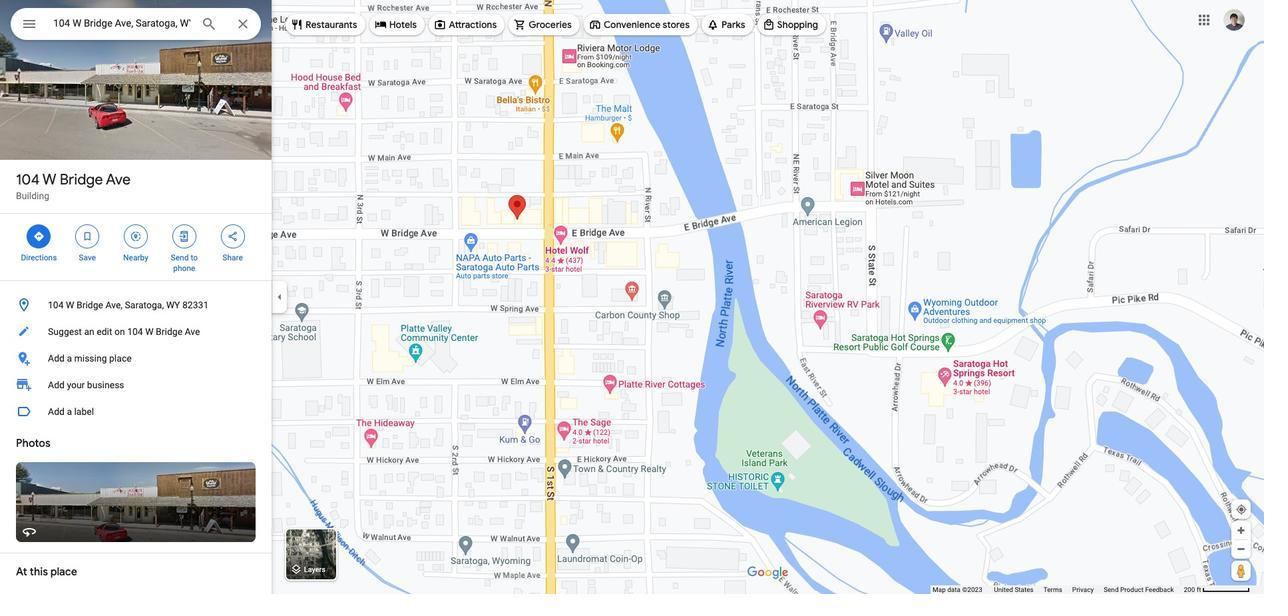 Task type: locate. For each thing, give the bounding box(es) containing it.
feedback
[[1146, 586, 1175, 593]]

1 a from the top
[[67, 353, 72, 364]]

2 a from the top
[[67, 406, 72, 417]]

building
[[16, 191, 49, 201]]

bridge left ave,
[[77, 300, 103, 310]]

restaurants
[[306, 19, 357, 31]]

terms
[[1044, 586, 1063, 593]]

google maps element
[[0, 0, 1265, 594]]

0 vertical spatial add
[[48, 353, 65, 364]]

104 inside button
[[127, 326, 143, 337]]

w inside 104 w bridge ave, saratoga, wy 82331 "button"
[[66, 300, 74, 310]]

bridge inside '104 w bridge ave building'
[[60, 171, 103, 189]]

ave down 82331
[[185, 326, 200, 337]]

2 vertical spatial bridge
[[156, 326, 183, 337]]

0 horizontal spatial w
[[43, 171, 56, 189]]

1 horizontal spatial 104
[[48, 300, 64, 310]]

©2023
[[963, 586, 983, 593]]

suggest an edit on 104 w bridge ave button
[[0, 318, 272, 345]]

0 horizontal spatial ave
[[106, 171, 131, 189]]

200 ft button
[[1185, 586, 1251, 593]]

w inside '104 w bridge ave building'
[[43, 171, 56, 189]]

104
[[16, 171, 40, 189], [48, 300, 64, 310], [127, 326, 143, 337]]

hotels
[[389, 19, 417, 31]]

104 w bridge ave, saratoga, wy 82331 button
[[0, 292, 272, 318]]

send inside "send to phone"
[[171, 253, 189, 262]]

convenience stores
[[604, 19, 690, 31]]

states
[[1015, 586, 1034, 593]]

photos
[[16, 437, 50, 450]]

0 vertical spatial place
[[109, 353, 132, 364]]

0 vertical spatial 104
[[16, 171, 40, 189]]

terms button
[[1044, 585, 1063, 594]]

place right the "this" at the bottom left
[[50, 566, 77, 579]]

w inside suggest an edit on 104 w bridge ave button
[[145, 326, 154, 337]]

wy
[[166, 300, 180, 310]]

bridge up 
[[60, 171, 103, 189]]

104 right on
[[127, 326, 143, 337]]

place down on
[[109, 353, 132, 364]]

1 vertical spatial ave
[[185, 326, 200, 337]]

2 vertical spatial add
[[48, 406, 65, 417]]

1 vertical spatial send
[[1104, 586, 1119, 593]]

104 w bridge ave building
[[16, 171, 131, 201]]

1 horizontal spatial place
[[109, 353, 132, 364]]

send left product
[[1104, 586, 1119, 593]]

add inside button
[[48, 353, 65, 364]]

add
[[48, 353, 65, 364], [48, 380, 65, 390], [48, 406, 65, 417]]

show your location image
[[1236, 504, 1248, 516]]

at this place
[[16, 566, 77, 579]]

104 w bridge ave main content
[[0, 0, 272, 594]]

your
[[67, 380, 85, 390]]

1 vertical spatial bridge
[[77, 300, 103, 310]]

0 horizontal spatial send
[[171, 253, 189, 262]]

0 vertical spatial a
[[67, 353, 72, 364]]

w up 'suggest'
[[66, 300, 74, 310]]

add left label
[[48, 406, 65, 417]]

2 add from the top
[[48, 380, 65, 390]]

label
[[74, 406, 94, 417]]

convenience stores button
[[584, 9, 698, 41]]

a left missing
[[67, 353, 72, 364]]

add a label button
[[0, 398, 272, 425]]

a left label
[[67, 406, 72, 417]]

3 add from the top
[[48, 406, 65, 417]]

w
[[43, 171, 56, 189], [66, 300, 74, 310], [145, 326, 154, 337]]

send for send product feedback
[[1104, 586, 1119, 593]]

zoom in image
[[1237, 526, 1247, 536]]

1 vertical spatial a
[[67, 406, 72, 417]]

at
[[16, 566, 27, 579]]

privacy
[[1073, 586, 1094, 593]]

ave
[[106, 171, 131, 189], [185, 326, 200, 337]]

add for add your business
[[48, 380, 65, 390]]

business
[[87, 380, 124, 390]]

104 inside "button"
[[48, 300, 64, 310]]


[[21, 15, 37, 33]]

shopping button
[[758, 9, 827, 41]]

104 up building
[[16, 171, 40, 189]]

0 vertical spatial ave
[[106, 171, 131, 189]]

w down saratoga,
[[145, 326, 154, 337]]

ave up 
[[106, 171, 131, 189]]

a
[[67, 353, 72, 364], [67, 406, 72, 417]]

a inside button
[[67, 353, 72, 364]]

send inside send product feedback button
[[1104, 586, 1119, 593]]

bridge
[[60, 171, 103, 189], [77, 300, 103, 310], [156, 326, 183, 337]]

united states button
[[995, 585, 1034, 594]]

add inside "button"
[[48, 406, 65, 417]]

1 vertical spatial 104
[[48, 300, 64, 310]]


[[33, 229, 45, 244]]

parks button
[[702, 9, 754, 41]]

suggest an edit on 104 w bridge ave
[[48, 326, 200, 337]]

2 horizontal spatial w
[[145, 326, 154, 337]]

add your business link
[[0, 372, 272, 398]]

add left your
[[48, 380, 65, 390]]

this
[[30, 566, 48, 579]]

1 add from the top
[[48, 353, 65, 364]]

phone
[[173, 264, 195, 273]]

bridge inside "button"
[[77, 300, 103, 310]]

footer
[[933, 585, 1185, 594]]

send for send to phone
[[171, 253, 189, 262]]

0 vertical spatial w
[[43, 171, 56, 189]]

200
[[1185, 586, 1196, 593]]

82331
[[182, 300, 209, 310]]

add down 'suggest'
[[48, 353, 65, 364]]

parks
[[722, 19, 746, 31]]

1 vertical spatial add
[[48, 380, 65, 390]]

0 horizontal spatial 104
[[16, 171, 40, 189]]

w up building
[[43, 171, 56, 189]]

104 inside '104 w bridge ave building'
[[16, 171, 40, 189]]

104 for ave,
[[48, 300, 64, 310]]


[[178, 229, 190, 244]]

bridge for ave
[[60, 171, 103, 189]]

footer containing map data ©2023
[[933, 585, 1185, 594]]

1 horizontal spatial ave
[[185, 326, 200, 337]]

share
[[223, 253, 243, 262]]

a inside "button"
[[67, 406, 72, 417]]

send
[[171, 253, 189, 262], [1104, 586, 1119, 593]]

1 horizontal spatial send
[[1104, 586, 1119, 593]]

hotels button
[[369, 9, 425, 41]]

groceries button
[[509, 9, 580, 41]]

2 vertical spatial 104
[[127, 326, 143, 337]]

None field
[[53, 15, 191, 31]]

2 horizontal spatial 104
[[127, 326, 143, 337]]

send up phone on the top left of the page
[[171, 253, 189, 262]]

1 vertical spatial place
[[50, 566, 77, 579]]

bridge down wy
[[156, 326, 183, 337]]

0 horizontal spatial place
[[50, 566, 77, 579]]

add a missing place
[[48, 353, 132, 364]]

ave inside button
[[185, 326, 200, 337]]

104 up 'suggest'
[[48, 300, 64, 310]]

2 vertical spatial w
[[145, 326, 154, 337]]

stores
[[663, 19, 690, 31]]

place
[[109, 353, 132, 364], [50, 566, 77, 579]]

0 vertical spatial send
[[171, 253, 189, 262]]

0 vertical spatial bridge
[[60, 171, 103, 189]]

privacy button
[[1073, 585, 1094, 594]]

suggest
[[48, 326, 82, 337]]

 button
[[11, 8, 48, 43]]

to
[[191, 253, 198, 262]]

104 w bridge ave, saratoga, wy 82331
[[48, 300, 209, 310]]

1 vertical spatial w
[[66, 300, 74, 310]]

1 horizontal spatial w
[[66, 300, 74, 310]]



Task type: describe. For each thing, give the bounding box(es) containing it.
google account: nolan park  
(nolan.park@adept.ai) image
[[1224, 9, 1246, 30]]

nearby
[[123, 253, 148, 262]]

edit
[[97, 326, 112, 337]]

directions
[[21, 253, 57, 262]]

layers
[[304, 566, 326, 574]]

shopping
[[778, 19, 819, 31]]

200 ft
[[1185, 586, 1202, 593]]

w for ave,
[[66, 300, 74, 310]]

104 W Bridge Ave, Saratoga, WY 82331 field
[[11, 8, 261, 40]]

missing
[[74, 353, 107, 364]]

 search field
[[11, 8, 261, 43]]

w for ave
[[43, 171, 56, 189]]

send product feedback button
[[1104, 585, 1175, 594]]

none field inside 104 w bridge ave, saratoga, wy 82331 field
[[53, 15, 191, 31]]

add for add a missing place
[[48, 353, 65, 364]]

bridge for ave,
[[77, 300, 103, 310]]

attractions button
[[429, 9, 505, 41]]

a for label
[[67, 406, 72, 417]]

united
[[995, 586, 1014, 593]]

zoom out image
[[1237, 544, 1247, 554]]

map
[[933, 586, 946, 593]]

show street view coverage image
[[1232, 561, 1252, 581]]

save
[[79, 253, 96, 262]]

groceries
[[529, 19, 572, 31]]

ave,
[[106, 300, 123, 310]]


[[227, 229, 239, 244]]

place inside button
[[109, 353, 132, 364]]

on
[[115, 326, 125, 337]]

an
[[84, 326, 94, 337]]

104 for ave
[[16, 171, 40, 189]]

actions for 104 w bridge ave region
[[0, 214, 272, 280]]

ave inside '104 w bridge ave building'
[[106, 171, 131, 189]]

add your business
[[48, 380, 124, 390]]

data
[[948, 586, 961, 593]]


[[81, 229, 93, 244]]

add a missing place button
[[0, 345, 272, 372]]

footer inside google maps element
[[933, 585, 1185, 594]]

product
[[1121, 586, 1144, 593]]

send to phone
[[171, 253, 198, 273]]

attractions
[[449, 19, 497, 31]]


[[130, 229, 142, 244]]

united states
[[995, 586, 1034, 593]]

saratoga,
[[125, 300, 164, 310]]

collapse side panel image
[[272, 290, 287, 304]]

ft
[[1197, 586, 1202, 593]]

bridge inside button
[[156, 326, 183, 337]]

add for add a label
[[48, 406, 65, 417]]

add a label
[[48, 406, 94, 417]]

a for missing
[[67, 353, 72, 364]]

restaurants button
[[286, 9, 365, 41]]

map data ©2023
[[933, 586, 985, 593]]

convenience
[[604, 19, 661, 31]]

send product feedback
[[1104, 586, 1175, 593]]



Task type: vqa. For each thing, say whether or not it's contained in the screenshot.


